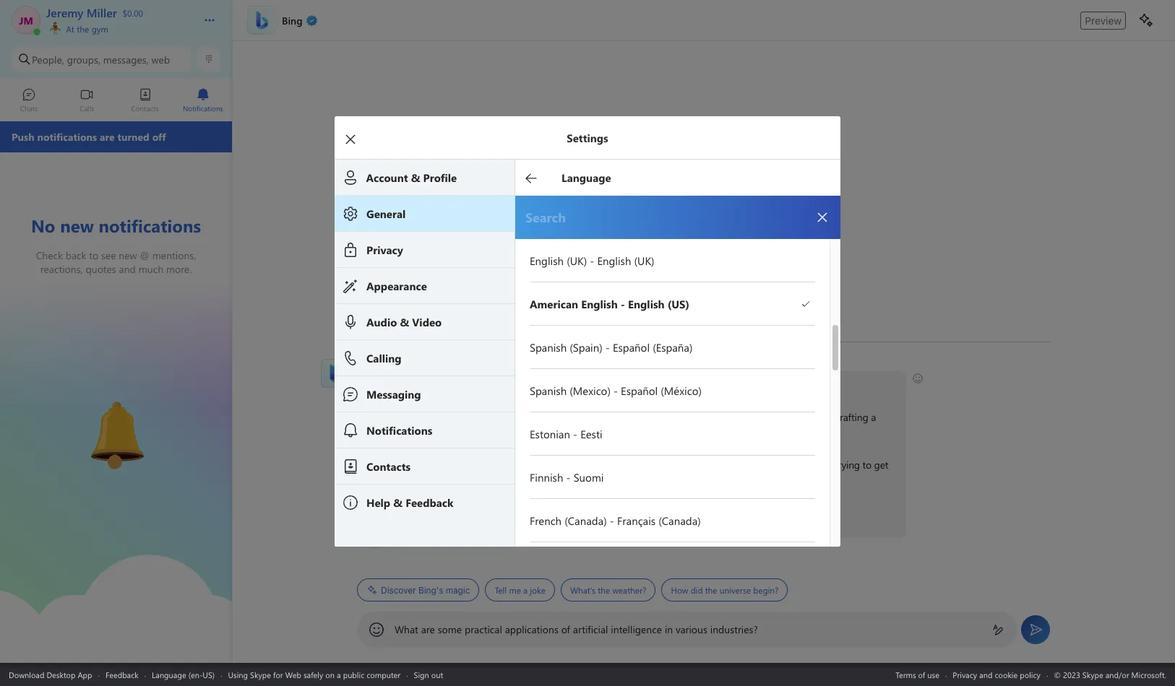 Task type: vqa. For each thing, say whether or not it's contained in the screenshot.
help
yes



Task type: locate. For each thing, give the bounding box(es) containing it.
i'm left an
[[365, 458, 378, 472]]

the right did
[[705, 585, 718, 597]]

to right 'trying'
[[863, 458, 872, 472]]

discover
[[381, 585, 416, 596]]

get
[[733, 458, 747, 472], [875, 458, 889, 472]]

i right can in the bottom left of the page
[[479, 379, 482, 393]]

2 horizontal spatial for
[[724, 411, 736, 424]]

type up curious on the left
[[418, 411, 437, 424]]

am
[[397, 359, 410, 370]]

i'm
[[365, 458, 378, 472], [456, 458, 470, 472], [801, 458, 814, 472]]

0 horizontal spatial you
[[373, 506, 389, 520]]

of up kids.
[[439, 411, 448, 424]]

groups, down "like"
[[471, 427, 503, 440]]

bing, 9:24 am
[[357, 359, 410, 370]]

vegan
[[543, 411, 569, 424]]

groups,
[[67, 52, 100, 66], [471, 427, 503, 440]]

2 horizontal spatial you
[[568, 506, 584, 520]]

just inside "ask me any type of question, like finding vegan restaurants in cambridge, itinerary for your trip to europe or drafting a story for curious kids. in groups, remember to mention me with @bing. i'm an ai preview, so i'm still learning. sometimes i might say something weird. don't get mad at me, i'm just trying to get better! if you want to start over, type"
[[817, 458, 832, 472]]

(openhands)
[[799, 505, 853, 519]]

1 horizontal spatial i
[[580, 458, 582, 472]]

me
[[383, 411, 397, 424], [604, 427, 618, 440], [642, 506, 656, 520], [509, 585, 521, 597]]

using skype for web safely on a public computer link
[[228, 670, 401, 681]]

just left 'trying'
[[817, 458, 832, 472]]

Type a message text field
[[395, 623, 981, 637]]

in
[[460, 427, 468, 440]]

a left the joke
[[524, 585, 528, 597]]

1 horizontal spatial want
[[587, 506, 608, 520]]

just
[[817, 458, 832, 472], [703, 506, 718, 520]]

the right what's
[[598, 585, 610, 597]]

trying
[[835, 458, 860, 472]]

0 vertical spatial groups,
[[67, 52, 100, 66]]

1 want from the left
[[392, 506, 413, 520]]

to left give
[[610, 506, 619, 520]]

with
[[620, 427, 639, 440]]

0 vertical spatial of
[[439, 411, 448, 424]]

how left did
[[671, 585, 689, 597]]

2 horizontal spatial of
[[919, 670, 926, 681]]

begin?
[[754, 585, 779, 597]]

tell me a joke button
[[485, 579, 555, 602]]

universe
[[720, 585, 751, 597]]

2 want from the left
[[587, 506, 608, 520]]

for left your
[[724, 411, 736, 424]]

0 horizontal spatial get
[[733, 458, 747, 472]]

in up with
[[622, 411, 630, 424]]

a right the report
[[751, 506, 756, 520]]

want left start
[[392, 506, 413, 520]]

0 horizontal spatial type
[[418, 411, 437, 424]]

in left various
[[665, 623, 673, 637]]

1 vertical spatial how
[[671, 585, 689, 597]]

if
[[365, 506, 371, 520]]

!
[[434, 379, 436, 393]]

want left give
[[587, 506, 608, 520]]

people,
[[32, 52, 64, 66]]

i inside "ask me any type of question, like finding vegan restaurants in cambridge, itinerary for your trip to europe or drafting a story for curious kids. in groups, remember to mention me with @bing. i'm an ai preview, so i'm still learning. sometimes i might say something weird. don't get mad at me, i'm just trying to get better! if you want to start over, type"
[[580, 458, 582, 472]]

me inside button
[[509, 585, 521, 597]]

weather?
[[613, 585, 647, 597]]

2 horizontal spatial i'm
[[801, 458, 814, 472]]

drafting
[[834, 411, 869, 424]]

type right over,
[[472, 506, 491, 520]]

language (en-us)
[[152, 670, 215, 681]]

get left mad
[[733, 458, 747, 472]]

1 horizontal spatial get
[[875, 458, 889, 472]]

get right 'trying'
[[875, 458, 889, 472]]

for right "story" at the bottom of the page
[[389, 427, 402, 440]]

a right 'on'
[[337, 670, 341, 681]]

preview,
[[406, 458, 441, 472]]

1 horizontal spatial in
[[665, 623, 673, 637]]

how did the universe begin? button
[[662, 579, 788, 602]]

0 vertical spatial in
[[622, 411, 630, 424]]

curious
[[404, 427, 436, 440]]

i left might
[[580, 458, 582, 472]]

and
[[539, 506, 557, 520]]

0 horizontal spatial i'm
[[365, 458, 378, 472]]

download
[[9, 670, 44, 681]]

1 vertical spatial i
[[580, 458, 582, 472]]

1 vertical spatial just
[[703, 506, 718, 520]]

1 vertical spatial of
[[562, 623, 570, 637]]

tab list
[[0, 82, 232, 121]]

in
[[622, 411, 630, 424], [665, 623, 673, 637]]

2 vertical spatial for
[[273, 670, 283, 681]]

language dialog
[[335, 116, 841, 586]]

groups, down at the gym
[[67, 52, 100, 66]]

1 horizontal spatial i'm
[[456, 458, 470, 472]]

0 horizontal spatial in
[[622, 411, 630, 424]]

1 horizontal spatial the
[[598, 585, 610, 597]]

1 horizontal spatial groups,
[[471, 427, 503, 440]]

0 horizontal spatial groups,
[[67, 52, 100, 66]]

hey, this is bing ! how can i help you today?
[[365, 379, 556, 393]]

safely
[[304, 670, 323, 681]]

1 horizontal spatial just
[[817, 458, 832, 472]]

me left 'any'
[[383, 411, 397, 424]]

type
[[418, 411, 437, 424], [472, 506, 491, 520]]

at
[[772, 458, 780, 472]]

0 horizontal spatial i
[[479, 379, 482, 393]]

hey,
[[365, 379, 384, 393]]

just left the report
[[703, 506, 718, 520]]

use
[[928, 670, 940, 681]]

of left artificial in the bottom of the page
[[562, 623, 570, 637]]

concern.
[[758, 506, 795, 520]]

0 horizontal spatial for
[[273, 670, 283, 681]]

9:24
[[379, 359, 394, 370]]

over,
[[449, 506, 470, 520]]

of left use
[[919, 670, 926, 681]]

the right at
[[77, 23, 89, 35]]

i'm right so at the bottom left of page
[[456, 458, 470, 472]]

what's the weather? button
[[561, 579, 656, 602]]

a
[[871, 411, 876, 424], [751, 506, 756, 520], [524, 585, 528, 597], [337, 670, 341, 681]]

question,
[[450, 411, 490, 424]]

groups, inside button
[[67, 52, 100, 66]]

a right drafting
[[871, 411, 876, 424]]

tell
[[495, 585, 507, 597]]

0 vertical spatial for
[[724, 411, 736, 424]]

Search text field
[[524, 208, 803, 227]]

what's
[[570, 585, 596, 597]]

how inside button
[[671, 585, 689, 597]]

some
[[438, 623, 462, 637]]

2 horizontal spatial the
[[705, 585, 718, 597]]

0 horizontal spatial the
[[77, 23, 89, 35]]

cambridge,
[[633, 411, 683, 424]]

the for what's
[[598, 585, 610, 597]]

give
[[622, 506, 640, 520]]

1 vertical spatial in
[[665, 623, 673, 637]]

me right tell
[[509, 585, 521, 597]]

me right give
[[642, 506, 656, 520]]

and
[[980, 670, 993, 681]]

remember
[[506, 427, 551, 440]]

magic
[[446, 585, 470, 596]]

mention
[[565, 427, 601, 440]]

want inside the newtopic . and if you want to give me feedback, just report a concern. (openhands)
[[587, 506, 608, 520]]

1 vertical spatial type
[[472, 506, 491, 520]]

you inside "ask me any type of question, like finding vegan restaurants in cambridge, itinerary for your trip to europe or drafting a story for curious kids. in groups, remember to mention me with @bing. i'm an ai preview, so i'm still learning. sometimes i might say something weird. don't get mad at me, i'm just trying to get better! if you want to start over, type"
[[373, 506, 389, 520]]

you
[[506, 379, 522, 393], [373, 506, 389, 520], [568, 506, 584, 520]]

people, groups, messages, web button
[[12, 46, 192, 72]]

the
[[77, 23, 89, 35], [598, 585, 610, 597], [705, 585, 718, 597]]

for
[[724, 411, 736, 424], [389, 427, 402, 440], [273, 670, 283, 681]]

something
[[630, 458, 676, 472]]

0 vertical spatial how
[[439, 379, 459, 393]]

skype
[[250, 670, 271, 681]]

0 horizontal spatial want
[[392, 506, 413, 520]]

restaurants
[[572, 411, 620, 424]]

i'm right me,
[[801, 458, 814, 472]]

are
[[421, 623, 435, 637]]

language
[[152, 670, 186, 681]]

newtopic
[[494, 506, 535, 520]]

using skype for web safely on a public computer
[[228, 670, 401, 681]]

any
[[400, 411, 415, 424]]

how right !
[[439, 379, 459, 393]]

is
[[404, 379, 411, 393]]

0 horizontal spatial of
[[439, 411, 448, 424]]

public
[[343, 670, 365, 681]]

for left "web"
[[273, 670, 283, 681]]

what's the weather?
[[570, 585, 647, 597]]

1 horizontal spatial you
[[506, 379, 522, 393]]

@bing.
[[641, 427, 672, 440]]

itinerary
[[685, 411, 721, 424]]

applications
[[505, 623, 559, 637]]

1 horizontal spatial how
[[671, 585, 689, 597]]

1 i'm from the left
[[365, 458, 378, 472]]

like
[[493, 411, 507, 424]]

terms
[[896, 670, 917, 681]]

0 horizontal spatial how
[[439, 379, 459, 393]]

1 vertical spatial groups,
[[471, 427, 503, 440]]

of
[[439, 411, 448, 424], [562, 623, 570, 637], [919, 670, 926, 681]]

1 vertical spatial for
[[389, 427, 402, 440]]

feedback,
[[659, 506, 700, 520]]

2 vertical spatial of
[[919, 670, 926, 681]]

0 vertical spatial just
[[817, 458, 832, 472]]

0 horizontal spatial just
[[703, 506, 718, 520]]



Task type: describe. For each thing, give the bounding box(es) containing it.
.
[[535, 506, 537, 520]]

terms of use
[[896, 670, 940, 681]]

using
[[228, 670, 248, 681]]

me inside the newtopic . and if you want to give me feedback, just report a concern. (openhands)
[[642, 506, 656, 520]]

on
[[326, 670, 335, 681]]

discover bing's magic
[[381, 585, 470, 596]]

what
[[395, 623, 419, 637]]

story
[[365, 427, 387, 440]]

say
[[613, 458, 627, 472]]

sign out link
[[414, 670, 443, 681]]

language (en-us) link
[[152, 670, 215, 681]]

don't
[[707, 458, 730, 472]]

app
[[78, 670, 92, 681]]

bing,
[[357, 359, 376, 370]]

practical
[[465, 623, 502, 637]]

intelligence
[[611, 623, 662, 637]]

just inside the newtopic . and if you want to give me feedback, just report a concern. (openhands)
[[703, 506, 718, 520]]

still
[[472, 458, 486, 472]]

privacy
[[953, 670, 978, 681]]

weird.
[[679, 458, 704, 472]]

a inside "ask me any type of question, like finding vegan restaurants in cambridge, itinerary for your trip to europe or drafting a story for curious kids. in groups, remember to mention me with @bing. i'm an ai preview, so i'm still learning. sometimes i might say something weird. don't get mad at me, i'm just trying to get better! if you want to start over, type"
[[871, 411, 876, 424]]

your
[[738, 411, 758, 424]]

ask me any type of question, like finding vegan restaurants in cambridge, itinerary for your trip to europe or drafting a story for curious kids. in groups, remember to mention me with @bing. i'm an ai preview, so i'm still learning. sometimes i might say something weird. don't get mad at me, i'm just trying to get better! if you want to start over, type
[[365, 411, 892, 520]]

me left with
[[604, 427, 618, 440]]

or
[[823, 411, 832, 424]]

privacy and cookie policy link
[[953, 670, 1041, 681]]

feedback
[[105, 670, 139, 681]]

policy
[[1020, 670, 1041, 681]]

2 i'm from the left
[[456, 458, 470, 472]]

at the gym
[[64, 23, 108, 35]]

web
[[151, 52, 170, 66]]

the for at
[[77, 23, 89, 35]]

mad
[[750, 458, 769, 472]]

various
[[676, 623, 708, 637]]

trip
[[760, 411, 775, 424]]

desktop
[[47, 670, 76, 681]]

did
[[691, 585, 703, 597]]

better!
[[365, 474, 394, 488]]

a inside the newtopic . and if you want to give me feedback, just report a concern. (openhands)
[[751, 506, 756, 520]]

can
[[461, 379, 477, 393]]

me,
[[783, 458, 798, 472]]

1 horizontal spatial of
[[562, 623, 570, 637]]

a inside button
[[524, 585, 528, 597]]

sign out
[[414, 670, 443, 681]]

to left start
[[416, 506, 425, 520]]

of inside "ask me any type of question, like finding vegan restaurants in cambridge, itinerary for your trip to europe or drafting a story for curious kids. in groups, remember to mention me with @bing. i'm an ai preview, so i'm still learning. sometimes i might say something weird. don't get mad at me, i'm just trying to get better! if you want to start over, type"
[[439, 411, 448, 424]]

the inside button
[[705, 585, 718, 597]]

today?
[[525, 379, 553, 393]]

to inside the newtopic . and if you want to give me feedback, just report a concern. (openhands)
[[610, 506, 619, 520]]

want inside "ask me any type of question, like finding vegan restaurants in cambridge, itinerary for your trip to europe or drafting a story for curious kids. in groups, remember to mention me with @bing. i'm an ai preview, so i'm still learning. sometimes i might say something weird. don't get mad at me, i'm just trying to get better! if you want to start over, type"
[[392, 506, 413, 520]]

(en-
[[188, 670, 203, 681]]

0 vertical spatial type
[[418, 411, 437, 424]]

gym
[[92, 23, 108, 35]]

ask
[[365, 411, 381, 424]]

at
[[66, 23, 74, 35]]

3 i'm from the left
[[801, 458, 814, 472]]

at the gym button
[[46, 20, 189, 35]]

europe
[[789, 411, 820, 424]]

download desktop app link
[[9, 670, 92, 681]]

1 horizontal spatial type
[[472, 506, 491, 520]]

artificial
[[573, 623, 608, 637]]

bing
[[413, 379, 434, 393]]

2 get from the left
[[875, 458, 889, 472]]

bell
[[73, 397, 91, 412]]

(smileeyes)
[[557, 378, 605, 392]]

out
[[432, 670, 443, 681]]

sign
[[414, 670, 429, 681]]

1 horizontal spatial for
[[389, 427, 402, 440]]

download desktop app
[[9, 670, 92, 681]]

if
[[560, 506, 565, 520]]

help
[[484, 379, 503, 393]]

industries?
[[711, 623, 758, 637]]

to right trip
[[778, 411, 787, 424]]

bing's
[[419, 585, 444, 596]]

finding
[[510, 411, 540, 424]]

1 get from the left
[[733, 458, 747, 472]]

so
[[444, 458, 454, 472]]

people, groups, messages, web
[[32, 52, 170, 66]]

0 vertical spatial i
[[479, 379, 482, 393]]

in inside "ask me any type of question, like finding vegan restaurants in cambridge, itinerary for your trip to europe or drafting a story for curious kids. in groups, remember to mention me with @bing. i'm an ai preview, so i'm still learning. sometimes i might say something weird. don't get mad at me, i'm just trying to get better! if you want to start over, type"
[[622, 411, 630, 424]]

privacy and cookie policy
[[953, 670, 1041, 681]]

start
[[427, 506, 447, 520]]

messages,
[[103, 52, 149, 66]]

you inside the newtopic . and if you want to give me feedback, just report a concern. (openhands)
[[568, 506, 584, 520]]

groups, inside "ask me any type of question, like finding vegan restaurants in cambridge, itinerary for your trip to europe or drafting a story for curious kids. in groups, remember to mention me with @bing. i'm an ai preview, so i'm still learning. sometimes i might say something weird. don't get mad at me, i'm just trying to get better! if you want to start over, type"
[[471, 427, 503, 440]]

newtopic . and if you want to give me feedback, just report a concern. (openhands)
[[494, 505, 853, 520]]

to down vegan
[[554, 427, 563, 440]]



